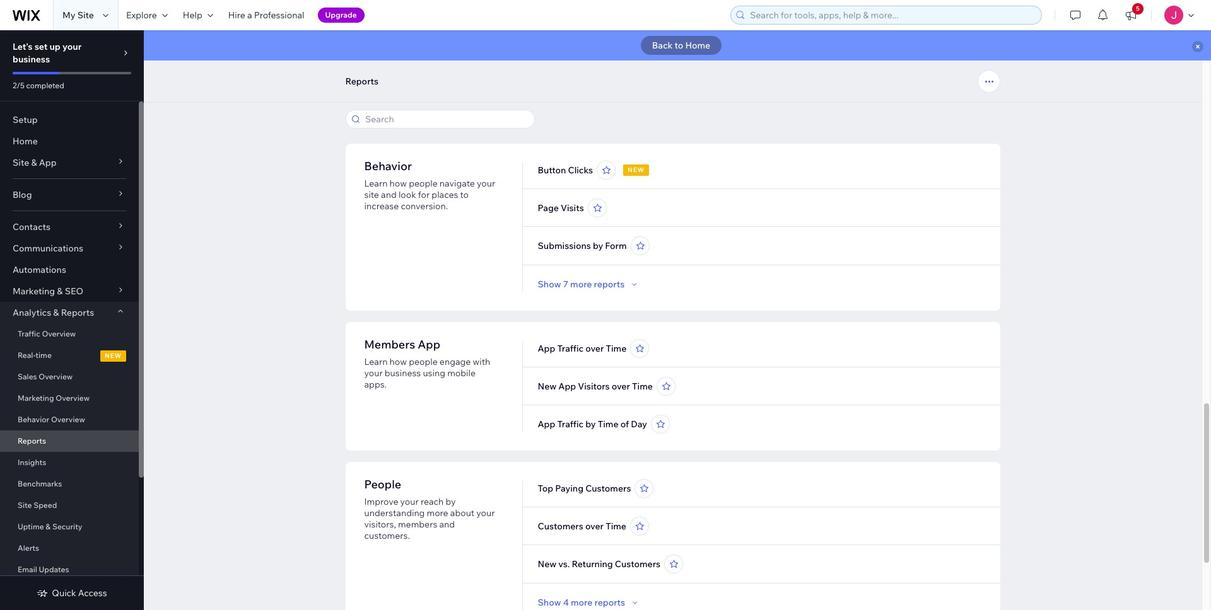 Task type: locate. For each thing, give the bounding box(es) containing it.
new right the clicks at left
[[628, 166, 645, 174]]

1 vertical spatial traffic
[[557, 343, 584, 355]]

time
[[606, 343, 627, 355], [632, 381, 653, 392], [598, 419, 619, 430], [606, 521, 626, 532]]

traffic up visitors
[[557, 343, 584, 355]]

learn up the increase
[[364, 178, 388, 189]]

reports button
[[339, 72, 385, 91]]

to right the back
[[675, 40, 683, 51]]

business
[[13, 54, 50, 65], [385, 368, 421, 379]]

reports for reports 'link'
[[18, 437, 46, 446]]

and
[[381, 189, 397, 201], [439, 519, 455, 531]]

of
[[621, 419, 629, 430]]

site right my
[[77, 9, 94, 21]]

& up blog
[[31, 157, 37, 168]]

1 vertical spatial how
[[390, 356, 407, 368]]

communications
[[13, 243, 83, 254]]

for
[[418, 189, 430, 201]]

uptime
[[18, 522, 44, 532]]

1 vertical spatial people
[[409, 356, 438, 368]]

& for marketing
[[57, 286, 63, 297]]

form
[[605, 240, 627, 252]]

overview inside "link"
[[39, 372, 73, 382]]

improve
[[364, 496, 398, 508]]

visits
[[561, 202, 584, 214]]

insights
[[18, 458, 46, 467]]

over
[[586, 343, 604, 355], [612, 381, 630, 392], [585, 521, 604, 532]]

app
[[39, 157, 57, 168], [418, 337, 440, 352], [538, 343, 555, 355], [558, 381, 576, 392], [538, 419, 555, 430]]

2 vertical spatial by
[[446, 496, 456, 508]]

1 people from the top
[[409, 178, 438, 189]]

by right reach
[[446, 496, 456, 508]]

more for 2nd "show 4 more reports" button from the bottom
[[571, 100, 593, 112]]

2 new from the top
[[538, 559, 557, 570]]

set
[[35, 41, 48, 52]]

business left using
[[385, 368, 421, 379]]

0 vertical spatial behavior
[[364, 159, 412, 173]]

and down reach
[[439, 519, 455, 531]]

0 vertical spatial reports
[[345, 76, 378, 87]]

1 vertical spatial site
[[13, 157, 29, 168]]

site for site speed
[[18, 501, 32, 510]]

over up returning at bottom
[[585, 521, 604, 532]]

0 vertical spatial to
[[675, 40, 683, 51]]

how inside the behavior learn how people navigate your site and look for places to increase conversion.
[[390, 178, 407, 189]]

2 learn from the top
[[364, 356, 388, 368]]

how
[[390, 178, 407, 189], [390, 356, 407, 368]]

traffic down 'analytics'
[[18, 329, 40, 339]]

show 4 more reports
[[538, 100, 625, 112], [538, 597, 625, 609]]

by
[[593, 240, 603, 252], [586, 419, 596, 430], [446, 496, 456, 508]]

analytics & reports button
[[0, 302, 139, 324]]

hire
[[228, 9, 245, 21]]

1 horizontal spatial to
[[675, 40, 683, 51]]

analytics
[[13, 307, 51, 319]]

to
[[675, 40, 683, 51], [460, 189, 469, 201]]

0 horizontal spatial home
[[13, 136, 38, 147]]

behavior inside the behavior learn how people navigate your site and look for places to increase conversion.
[[364, 159, 412, 173]]

customers right returning at bottom
[[615, 559, 661, 570]]

your right navigate
[[477, 178, 495, 189]]

2 horizontal spatial reports
[[345, 76, 378, 87]]

0 horizontal spatial behavior
[[18, 415, 49, 425]]

1 vertical spatial marketing
[[18, 394, 54, 403]]

learn down 'members'
[[364, 356, 388, 368]]

show for behavior
[[538, 279, 561, 290]]

reports inside reports button
[[345, 76, 378, 87]]

time left of
[[598, 419, 619, 430]]

0 vertical spatial learn
[[364, 178, 388, 189]]

email
[[18, 565, 37, 575]]

site & app button
[[0, 152, 139, 173]]

automations link
[[0, 259, 139, 281]]

0 vertical spatial how
[[390, 178, 407, 189]]

0 horizontal spatial to
[[460, 189, 469, 201]]

1 horizontal spatial and
[[439, 519, 455, 531]]

2 vertical spatial reports
[[595, 597, 625, 609]]

look
[[399, 189, 416, 201]]

1 horizontal spatial behavior
[[364, 159, 412, 173]]

traffic for app traffic by time of day
[[557, 419, 584, 430]]

your right about
[[476, 508, 495, 519]]

button
[[538, 165, 566, 176]]

home inside the "sidebar" element
[[13, 136, 38, 147]]

customers
[[585, 483, 631, 495], [538, 521, 583, 532], [615, 559, 661, 570]]

a
[[247, 9, 252, 21]]

2 vertical spatial show
[[538, 597, 561, 609]]

customers right paying
[[585, 483, 631, 495]]

let's set up your business
[[13, 41, 82, 65]]

1 vertical spatial and
[[439, 519, 455, 531]]

1 vertical spatial learn
[[364, 356, 388, 368]]

1 vertical spatial reports
[[61, 307, 94, 319]]

by left form
[[593, 240, 603, 252]]

site inside popup button
[[13, 157, 29, 168]]

app down new app visitors over time on the bottom
[[538, 419, 555, 430]]

home right the back
[[685, 40, 710, 51]]

reports inside reports 'link'
[[18, 437, 46, 446]]

updates
[[39, 565, 69, 575]]

0 vertical spatial traffic
[[18, 329, 40, 339]]

sales overview link
[[0, 367, 139, 388]]

alerts
[[18, 544, 39, 553]]

traffic
[[18, 329, 40, 339], [557, 343, 584, 355], [557, 419, 584, 430]]

behavior up site
[[364, 159, 412, 173]]

2/5
[[13, 81, 25, 90]]

submissions
[[538, 240, 591, 252]]

& for uptime
[[46, 522, 51, 532]]

0 vertical spatial people
[[409, 178, 438, 189]]

marketing down sales
[[18, 394, 54, 403]]

0 vertical spatial show 4 more reports button
[[538, 100, 640, 112]]

1 vertical spatial home
[[13, 136, 38, 147]]

time up new vs. returning customers
[[606, 521, 626, 532]]

0 vertical spatial 4
[[563, 100, 569, 112]]

email updates link
[[0, 560, 139, 581]]

reports
[[345, 76, 378, 87], [61, 307, 94, 319], [18, 437, 46, 446]]

and right site
[[381, 189, 397, 201]]

2 4 from the top
[[563, 597, 569, 609]]

1 vertical spatial to
[[460, 189, 469, 201]]

2 vertical spatial reports
[[18, 437, 46, 446]]

sidebar element
[[0, 30, 144, 611]]

new up sales overview "link"
[[105, 352, 122, 360]]

1 horizontal spatial business
[[385, 368, 421, 379]]

0 vertical spatial show 4 more reports
[[538, 100, 625, 112]]

how down 'members'
[[390, 356, 407, 368]]

1 vertical spatial new
[[105, 352, 122, 360]]

site up blog
[[13, 157, 29, 168]]

overview for marketing overview
[[56, 394, 90, 403]]

your
[[62, 41, 82, 52], [477, 178, 495, 189], [364, 368, 383, 379], [400, 496, 419, 508], [476, 508, 495, 519]]

0 vertical spatial and
[[381, 189, 397, 201]]

over right visitors
[[612, 381, 630, 392]]

more for second "show 4 more reports" button
[[571, 597, 593, 609]]

behavior down marketing overview
[[18, 415, 49, 425]]

site left 'speed'
[[18, 501, 32, 510]]

3 show from the top
[[538, 597, 561, 609]]

2 show from the top
[[538, 279, 561, 290]]

1 learn from the top
[[364, 178, 388, 189]]

& for site
[[31, 157, 37, 168]]

app down "home" link
[[39, 157, 57, 168]]

conversion.
[[401, 201, 448, 212]]

traffic overview link
[[0, 324, 139, 345]]

completed
[[26, 81, 64, 90]]

behavior
[[364, 159, 412, 173], [18, 415, 49, 425]]

by left of
[[586, 419, 596, 430]]

app up using
[[418, 337, 440, 352]]

0 horizontal spatial new
[[105, 352, 122, 360]]

people left the engage
[[409, 356, 438, 368]]

marketing for marketing overview
[[18, 394, 54, 403]]

reports for reports button
[[345, 76, 378, 87]]

new left vs.
[[538, 559, 557, 570]]

1 vertical spatial reports
[[594, 279, 625, 290]]

behavior learn how people navigate your site and look for places to increase conversion.
[[364, 159, 495, 212]]

about
[[450, 508, 474, 519]]

overview down the marketing overview link
[[51, 415, 85, 425]]

back to home button
[[641, 36, 722, 55]]

0 horizontal spatial and
[[381, 189, 397, 201]]

1 vertical spatial show 4 more reports button
[[538, 597, 640, 609]]

your left reach
[[400, 496, 419, 508]]

over up new app visitors over time on the bottom
[[586, 343, 604, 355]]

uptime & security
[[18, 522, 82, 532]]

overview down 'analytics & reports'
[[42, 329, 76, 339]]

& right uptime
[[46, 522, 51, 532]]

behavior for behavior overview
[[18, 415, 49, 425]]

& inside dropdown button
[[57, 286, 63, 297]]

members
[[364, 337, 415, 352]]

0 vertical spatial new
[[538, 381, 557, 392]]

0 horizontal spatial business
[[13, 54, 50, 65]]

new left visitors
[[538, 381, 557, 392]]

0 vertical spatial site
[[77, 9, 94, 21]]

& down marketing & seo on the left top of the page
[[53, 307, 59, 319]]

0 vertical spatial home
[[685, 40, 710, 51]]

marketing up 'analytics'
[[13, 286, 55, 297]]

benchmarks
[[18, 479, 62, 489]]

home
[[685, 40, 710, 51], [13, 136, 38, 147]]

1 vertical spatial show 4 more reports
[[538, 597, 625, 609]]

back to home alert
[[144, 30, 1211, 61]]

1 vertical spatial business
[[385, 368, 421, 379]]

your down 'members'
[[364, 368, 383, 379]]

reports
[[595, 100, 625, 112], [594, 279, 625, 290], [595, 597, 625, 609]]

& inside popup button
[[31, 157, 37, 168]]

1 vertical spatial over
[[612, 381, 630, 392]]

marketing overview
[[18, 394, 90, 403]]

& left seo
[[57, 286, 63, 297]]

2 how from the top
[[390, 356, 407, 368]]

overview down sales overview "link"
[[56, 394, 90, 403]]

1 horizontal spatial reports
[[61, 307, 94, 319]]

2 vertical spatial traffic
[[557, 419, 584, 430]]

your inside the behavior learn how people navigate your site and look for places to increase conversion.
[[477, 178, 495, 189]]

blog button
[[0, 184, 139, 206]]

benchmarks link
[[0, 474, 139, 495]]

security
[[52, 522, 82, 532]]

0 vertical spatial by
[[593, 240, 603, 252]]

1 horizontal spatial home
[[685, 40, 710, 51]]

your right up
[[62, 41, 82, 52]]

site speed
[[18, 501, 57, 510]]

1 vertical spatial behavior
[[18, 415, 49, 425]]

0 horizontal spatial reports
[[18, 437, 46, 446]]

overview up marketing overview
[[39, 372, 73, 382]]

behavior inside the "sidebar" element
[[18, 415, 49, 425]]

1 vertical spatial show
[[538, 279, 561, 290]]

reports inside analytics & reports dropdown button
[[61, 307, 94, 319]]

customers up vs.
[[538, 521, 583, 532]]

1 vertical spatial by
[[586, 419, 596, 430]]

business down "let's"
[[13, 54, 50, 65]]

people inside the behavior learn how people navigate your site and look for places to increase conversion.
[[409, 178, 438, 189]]

your inside members app learn how people engage with your business using mobile apps.
[[364, 368, 383, 379]]

1 horizontal spatial new
[[628, 166, 645, 174]]

0 vertical spatial new
[[628, 166, 645, 174]]

learn inside the behavior learn how people navigate your site and look for places to increase conversion.
[[364, 178, 388, 189]]

1 show 4 more reports from the top
[[538, 100, 625, 112]]

1 how from the top
[[390, 178, 407, 189]]

1 vertical spatial 4
[[563, 597, 569, 609]]

0 vertical spatial business
[[13, 54, 50, 65]]

1 vertical spatial new
[[538, 559, 557, 570]]

traffic down visitors
[[557, 419, 584, 430]]

0 vertical spatial show
[[538, 100, 561, 112]]

2 people from the top
[[409, 356, 438, 368]]

marketing inside dropdown button
[[13, 286, 55, 297]]

real-
[[18, 351, 36, 360]]

people up conversion. at the left
[[409, 178, 438, 189]]

alerts link
[[0, 538, 139, 560]]

& inside dropdown button
[[53, 307, 59, 319]]

2 vertical spatial site
[[18, 501, 32, 510]]

overview for behavior overview
[[51, 415, 85, 425]]

email updates
[[18, 565, 69, 575]]

to right the places
[[460, 189, 469, 201]]

&
[[31, 157, 37, 168], [57, 286, 63, 297], [53, 307, 59, 319], [46, 522, 51, 532]]

how left for
[[390, 178, 407, 189]]

0 vertical spatial marketing
[[13, 286, 55, 297]]

1 new from the top
[[538, 381, 557, 392]]

2 show 4 more reports from the top
[[538, 597, 625, 609]]

professional
[[254, 9, 304, 21]]

site & app
[[13, 157, 57, 168]]

explore
[[126, 9, 157, 21]]

home down setup on the top of the page
[[13, 136, 38, 147]]

Search field
[[361, 110, 530, 128]]

upgrade button
[[318, 8, 364, 23]]

traffic overview
[[18, 329, 76, 339]]

to inside button
[[675, 40, 683, 51]]



Task type: describe. For each thing, give the bounding box(es) containing it.
time up "day"
[[632, 381, 653, 392]]

2/5 completed
[[13, 81, 64, 90]]

returning
[[572, 559, 613, 570]]

show for people
[[538, 597, 561, 609]]

app left visitors
[[558, 381, 576, 392]]

seo
[[65, 286, 83, 297]]

marketing & seo button
[[0, 281, 139, 302]]

quick access
[[52, 588, 107, 599]]

places
[[432, 189, 458, 201]]

mobile
[[447, 368, 476, 379]]

back to home
[[652, 40, 710, 51]]

app inside members app learn how people engage with your business using mobile apps.
[[418, 337, 440, 352]]

behavior overview
[[18, 415, 85, 425]]

uptime & security link
[[0, 517, 139, 538]]

more inside people improve your reach by understanding more about your visitors, members and customers.
[[427, 508, 448, 519]]

with
[[473, 356, 490, 368]]

people improve your reach by understanding more about your visitors, members and customers.
[[364, 478, 495, 542]]

quick
[[52, 588, 76, 599]]

top
[[538, 483, 553, 495]]

clicks
[[568, 165, 593, 176]]

app traffic by time of day
[[538, 419, 647, 430]]

contacts button
[[0, 216, 139, 238]]

and inside the behavior learn how people navigate your site and look for places to increase conversion.
[[381, 189, 397, 201]]

new app visitors over time
[[538, 381, 653, 392]]

quick access button
[[37, 588, 107, 599]]

Search for tools, apps, help & more... field
[[746, 6, 1038, 24]]

people
[[364, 478, 401, 492]]

using
[[423, 368, 445, 379]]

day
[[631, 419, 647, 430]]

button clicks
[[538, 165, 593, 176]]

visitors,
[[364, 519, 396, 531]]

5 button
[[1117, 0, 1145, 30]]

sales
[[18, 372, 37, 382]]

visitors
[[578, 381, 610, 392]]

members
[[398, 519, 437, 531]]

and inside people improve your reach by understanding more about your visitors, members and customers.
[[439, 519, 455, 531]]

reports for people
[[595, 597, 625, 609]]

hire a professional
[[228, 9, 304, 21]]

show 4 more reports for 2nd "show 4 more reports" button from the bottom
[[538, 100, 625, 112]]

0 vertical spatial customers
[[585, 483, 631, 495]]

setup link
[[0, 109, 139, 131]]

reports link
[[0, 431, 139, 452]]

show 7 more reports
[[538, 279, 625, 290]]

business inside let's set up your business
[[13, 54, 50, 65]]

up
[[50, 41, 60, 52]]

your inside let's set up your business
[[62, 41, 82, 52]]

5
[[1136, 4, 1140, 13]]

members app learn how people engage with your business using mobile apps.
[[364, 337, 490, 390]]

more for show 7 more reports button
[[570, 279, 592, 290]]

1 show from the top
[[538, 100, 561, 112]]

time
[[36, 351, 52, 360]]

2 show 4 more reports button from the top
[[538, 597, 640, 609]]

customers over time
[[538, 521, 626, 532]]

setup
[[13, 114, 38, 126]]

increase
[[364, 201, 399, 212]]

to inside the behavior learn how people navigate your site and look for places to increase conversion.
[[460, 189, 469, 201]]

behavior for behavior learn how people navigate your site and look for places to increase conversion.
[[364, 159, 412, 173]]

show 4 more reports for second "show 4 more reports" button
[[538, 597, 625, 609]]

business inside members app learn how people engage with your business using mobile apps.
[[385, 368, 421, 379]]

insights link
[[0, 452, 139, 474]]

show 7 more reports button
[[538, 279, 640, 290]]

traffic for app traffic over time
[[557, 343, 584, 355]]

traffic inside the "sidebar" element
[[18, 329, 40, 339]]

reports for behavior
[[594, 279, 625, 290]]

2 vertical spatial customers
[[615, 559, 661, 570]]

access
[[78, 588, 107, 599]]

communications button
[[0, 238, 139, 259]]

2 vertical spatial over
[[585, 521, 604, 532]]

learn inside members app learn how people engage with your business using mobile apps.
[[364, 356, 388, 368]]

& for analytics
[[53, 307, 59, 319]]

top paying customers
[[538, 483, 631, 495]]

paying
[[555, 483, 584, 495]]

1 show 4 more reports button from the top
[[538, 100, 640, 112]]

let's
[[13, 41, 33, 52]]

app inside popup button
[[39, 157, 57, 168]]

people inside members app learn how people engage with your business using mobile apps.
[[409, 356, 438, 368]]

speed
[[34, 501, 57, 510]]

by inside people improve your reach by understanding more about your visitors, members and customers.
[[446, 496, 456, 508]]

reach
[[421, 496, 444, 508]]

new inside the "sidebar" element
[[105, 352, 122, 360]]

new for new vs. returning customers
[[538, 559, 557, 570]]

blog
[[13, 189, 32, 201]]

new for new app visitors over time
[[538, 381, 557, 392]]

home inside button
[[685, 40, 710, 51]]

my
[[62, 9, 75, 21]]

customers.
[[364, 531, 410, 542]]

sales overview
[[18, 372, 73, 382]]

my site
[[62, 9, 94, 21]]

new vs. returning customers
[[538, 559, 661, 570]]

real-time
[[18, 351, 52, 360]]

vs.
[[558, 559, 570, 570]]

apps.
[[364, 379, 387, 390]]

hire a professional link
[[221, 0, 312, 30]]

app traffic over time
[[538, 343, 627, 355]]

help button
[[175, 0, 221, 30]]

app up new app visitors over time on the bottom
[[538, 343, 555, 355]]

understanding
[[364, 508, 425, 519]]

site speed link
[[0, 495, 139, 517]]

automations
[[13, 264, 66, 276]]

overview for traffic overview
[[42, 329, 76, 339]]

0 vertical spatial reports
[[595, 100, 625, 112]]

analytics & reports
[[13, 307, 94, 319]]

site for site & app
[[13, 157, 29, 168]]

upgrade
[[325, 10, 357, 20]]

marketing overview link
[[0, 388, 139, 409]]

7
[[563, 279, 568, 290]]

1 4 from the top
[[563, 100, 569, 112]]

overview for sales overview
[[39, 372, 73, 382]]

page visits
[[538, 202, 584, 214]]

help
[[183, 9, 202, 21]]

time up new app visitors over time on the bottom
[[606, 343, 627, 355]]

site
[[364, 189, 379, 201]]

how inside members app learn how people engage with your business using mobile apps.
[[390, 356, 407, 368]]

home link
[[0, 131, 139, 152]]

marketing for marketing & seo
[[13, 286, 55, 297]]

1 vertical spatial customers
[[538, 521, 583, 532]]

navigate
[[440, 178, 475, 189]]

submissions by form
[[538, 240, 627, 252]]

0 vertical spatial over
[[586, 343, 604, 355]]



Task type: vqa. For each thing, say whether or not it's contained in the screenshot.
Channelize Live Video Shopping Sales generating App for Live Selling on the right of the page
no



